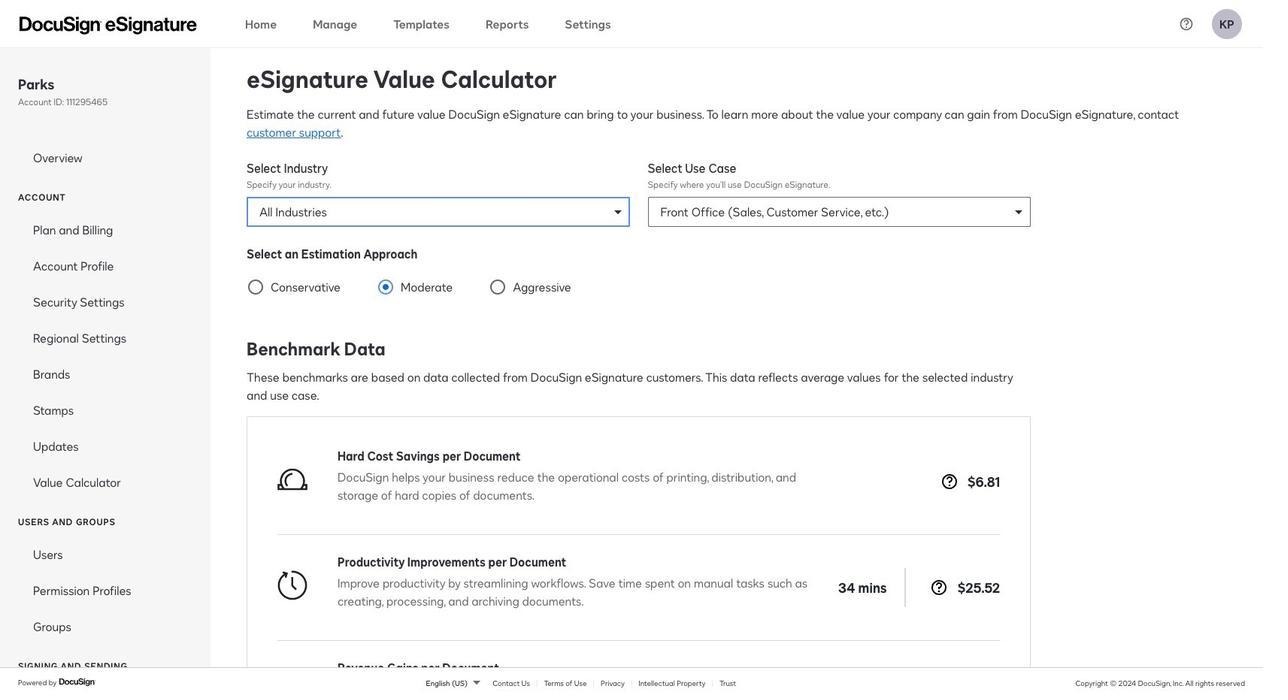 Task type: describe. For each thing, give the bounding box(es) containing it.
users and groups element
[[0, 537, 211, 645]]

docusign admin image
[[20, 16, 197, 34]]

account element
[[0, 212, 211, 501]]

hard cost savings per document image
[[278, 465, 308, 495]]



Task type: vqa. For each thing, say whether or not it's contained in the screenshot.
Agreement Actions Element
no



Task type: locate. For each thing, give the bounding box(es) containing it.
productivity improvements per document image
[[278, 571, 308, 601]]

docusign image
[[59, 677, 96, 689]]



